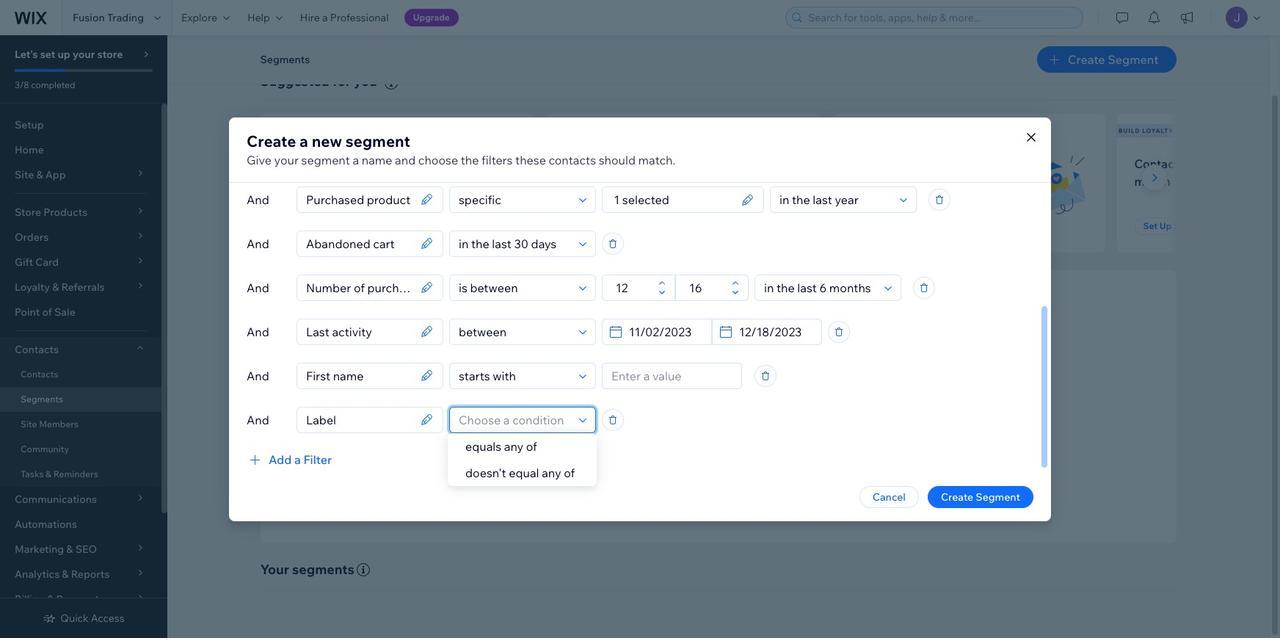 Task type: locate. For each thing, give the bounding box(es) containing it.
a right hire
[[322, 11, 328, 24]]

new
[[312, 131, 342, 150]]

up down contacts with a birthday th
[[1160, 220, 1172, 231]]

3 set up segment button from the left
[[849, 217, 936, 235]]

0 vertical spatial to
[[342, 174, 354, 189]]

2 set up segment button from the left
[[564, 217, 650, 235]]

Search for tools, apps, help & more... field
[[804, 7, 1079, 28]]

help
[[247, 11, 270, 24]]

1 vertical spatial new
[[278, 156, 303, 171]]

build loyalty
[[1119, 127, 1174, 134]]

your right give
[[274, 152, 299, 167]]

of down right
[[683, 415, 692, 429]]

segments
[[260, 53, 310, 66], [21, 394, 63, 405]]

4 set up segment button from the left
[[1135, 217, 1221, 235]]

contacts down contacts dropdown button
[[21, 369, 58, 380]]

should
[[599, 152, 636, 167]]

email inside reach the right target audience create specific groups of contacts that update automatically send personalized email campaigns to drive sales and build trust get to know your high-value customers, potential leads and more
[[664, 435, 690, 448]]

contacts up haven't
[[549, 152, 596, 167]]

set up segment button down made
[[564, 217, 650, 235]]

0 vertical spatial select an option field
[[775, 187, 896, 212]]

set up segment button for clicked
[[849, 217, 936, 235]]

0 vertical spatial new
[[262, 127, 278, 134]]

a left name
[[353, 152, 359, 167]]

set up segment down subscribed at the top of the page
[[287, 220, 356, 231]]

segments link
[[0, 387, 162, 412]]

1 horizontal spatial create segment button
[[1038, 46, 1177, 73]]

0 vertical spatial create segment button
[[1038, 46, 1177, 73]]

0 vertical spatial and
[[395, 152, 416, 167]]

select an option field down active
[[775, 187, 896, 212]]

a right 'add'
[[294, 452, 301, 467]]

hire a professional link
[[291, 0, 398, 35]]

active email subscribers who clicked on your campaign
[[849, 156, 1010, 189]]

any right equal
[[542, 466, 561, 480]]

active
[[849, 156, 884, 171]]

contacts inside contacts dropdown button
[[15, 343, 59, 356]]

0 horizontal spatial who
[[356, 156, 379, 171]]

0 vertical spatial email
[[887, 156, 917, 171]]

who inside 'new contacts who recently subscribed to your mailing list'
[[356, 156, 379, 171]]

1 horizontal spatial contacts
[[549, 152, 596, 167]]

0 vertical spatial contacts
[[1135, 156, 1185, 171]]

4 choose a condition field from the top
[[455, 319, 575, 344]]

set up segment for subscribed
[[287, 220, 356, 231]]

your right up
[[73, 48, 95, 61]]

automations link
[[0, 512, 162, 537]]

add a filter
[[269, 452, 332, 467]]

6 and from the top
[[247, 412, 269, 427]]

2 vertical spatial and
[[837, 455, 855, 468]]

contacts
[[549, 152, 596, 167], [305, 156, 353, 171], [695, 415, 736, 429]]

email up the high-
[[664, 435, 690, 448]]

set up segment button for subscribed
[[278, 217, 364, 235]]

1 vertical spatial subscribers
[[920, 156, 984, 171]]

a right "with"
[[1214, 156, 1221, 171]]

new inside 'new contacts who recently subscribed to your mailing list'
[[278, 156, 303, 171]]

mailing
[[384, 174, 424, 189]]

build
[[1119, 127, 1141, 134]]

Choose a condition field
[[455, 187, 575, 212], [455, 231, 575, 256], [455, 275, 575, 300], [455, 319, 575, 344], [455, 363, 575, 388], [455, 407, 575, 432]]

segment up name
[[346, 131, 410, 150]]

setup link
[[0, 112, 162, 137]]

build
[[832, 435, 856, 448]]

1 horizontal spatial any
[[542, 466, 561, 480]]

select an option field for third choose a condition "field" from the top
[[760, 275, 880, 300]]

choose
[[418, 152, 458, 167]]

to left "drive"
[[747, 435, 757, 448]]

contacts inside contacts link
[[21, 369, 58, 380]]

2 who from the left
[[677, 156, 700, 171]]

drive
[[759, 435, 783, 448]]

segments up suggested
[[260, 53, 310, 66]]

the left filters
[[461, 152, 479, 167]]

segments up site members
[[21, 394, 63, 405]]

1 who from the left
[[356, 156, 379, 171]]

1 horizontal spatial email
[[887, 156, 917, 171]]

a down customers
[[640, 174, 647, 189]]

0 vertical spatial segments
[[260, 53, 310, 66]]

1 vertical spatial to
[[747, 435, 757, 448]]

subscribers down suggested
[[280, 127, 330, 134]]

0 horizontal spatial the
[[461, 152, 479, 167]]

home link
[[0, 137, 162, 162]]

set up segment button
[[278, 217, 364, 235], [564, 217, 650, 235], [849, 217, 936, 235], [1135, 217, 1221, 235]]

new
[[262, 127, 278, 134], [278, 156, 303, 171]]

name
[[362, 152, 392, 167]]

set up segment
[[287, 220, 356, 231], [572, 220, 641, 231], [858, 220, 927, 231], [1144, 220, 1213, 231]]

upgrade button
[[404, 9, 459, 26]]

None field
[[302, 187, 416, 212], [302, 231, 416, 256], [302, 275, 416, 300], [302, 319, 416, 344], [302, 363, 416, 388], [302, 407, 416, 432], [302, 187, 416, 212], [302, 231, 416, 256], [302, 275, 416, 300], [302, 319, 416, 344], [302, 363, 416, 388], [302, 407, 416, 432]]

and down build
[[837, 455, 855, 468]]

contacts down "new"
[[305, 156, 353, 171]]

2 horizontal spatial who
[[987, 156, 1010, 171]]

your right 'on'
[[908, 174, 933, 189]]

contacts for contacts link
[[21, 369, 58, 380]]

new up give
[[262, 127, 278, 134]]

set up segment down made
[[572, 220, 641, 231]]

1 vertical spatial create segment button
[[928, 486, 1034, 508]]

personalized
[[600, 435, 661, 448]]

the inside the 'create a new segment give your segment a name and choose the filters these contacts should match.'
[[461, 152, 479, 167]]

up for subscribed
[[303, 220, 315, 231]]

0 horizontal spatial segments
[[21, 394, 63, 405]]

email up 'on'
[[887, 156, 917, 171]]

set up segment button for made
[[564, 217, 650, 235]]

list box
[[448, 433, 597, 486]]

set
[[287, 220, 301, 231], [572, 220, 587, 231], [858, 220, 872, 231], [1144, 220, 1158, 231]]

list containing new contacts who recently subscribed to your mailing list
[[257, 114, 1281, 253]]

your inside active email subscribers who clicked on your campaign
[[908, 174, 933, 189]]

access
[[91, 612, 125, 625]]

contacts link
[[0, 362, 162, 387]]

new up subscribed at the top of the page
[[278, 156, 303, 171]]

Select an option field
[[775, 187, 896, 212], [760, 275, 880, 300]]

members
[[39, 419, 79, 430]]

new for new contacts who recently subscribed to your mailing list
[[278, 156, 303, 171]]

your
[[260, 561, 289, 578]]

2 vertical spatial contacts
[[21, 369, 58, 380]]

who left recently
[[356, 156, 379, 171]]

the up groups
[[662, 393, 683, 410]]

to inside 'new contacts who recently subscribed to your mailing list'
[[342, 174, 354, 189]]

2 set from the left
[[572, 220, 587, 231]]

4 up from the left
[[1160, 220, 1172, 231]]

2 set up segment from the left
[[572, 220, 641, 231]]

1 set from the left
[[287, 220, 301, 231]]

3 set from the left
[[858, 220, 872, 231]]

0 horizontal spatial subscribers
[[280, 127, 330, 134]]

quick access
[[60, 612, 125, 625]]

campaigns
[[692, 435, 744, 448]]

of
[[42, 305, 52, 319], [683, 415, 692, 429], [526, 439, 537, 454], [564, 466, 575, 480]]

set
[[40, 48, 55, 61]]

contacts button
[[0, 337, 162, 362]]

up down clicked
[[874, 220, 887, 231]]

set up segment button down contacts with a birthday th
[[1135, 217, 1221, 235]]

of left sale
[[42, 305, 52, 319]]

1 vertical spatial create segment
[[941, 490, 1021, 503]]

up down haven't
[[589, 220, 601, 231]]

1 set up segment from the left
[[287, 220, 356, 231]]

explore
[[181, 11, 217, 24]]

2 horizontal spatial and
[[837, 455, 855, 468]]

0 horizontal spatial and
[[395, 152, 416, 167]]

2 horizontal spatial to
[[747, 435, 757, 448]]

4 and from the top
[[247, 324, 269, 339]]

segments button
[[253, 48, 317, 70]]

customers
[[615, 156, 674, 171]]

contacts up campaigns
[[695, 415, 736, 429]]

3 who from the left
[[987, 156, 1010, 171]]

who up campaign
[[987, 156, 1010, 171]]

and up leads
[[812, 435, 830, 448]]

segment down "new"
[[301, 152, 350, 167]]

select an option field up 12/18/2023 field
[[760, 275, 880, 300]]

0 vertical spatial create segment
[[1068, 52, 1159, 67]]

0 horizontal spatial create segment
[[941, 490, 1021, 503]]

contacts
[[1135, 156, 1185, 171], [15, 343, 59, 356], [21, 369, 58, 380]]

of down send
[[564, 466, 575, 480]]

you
[[354, 73, 377, 90]]

1 vertical spatial segments
[[21, 394, 63, 405]]

specific
[[607, 415, 644, 429]]

list
[[257, 114, 1281, 253]]

1 vertical spatial select an option field
[[760, 275, 880, 300]]

1 horizontal spatial subscribers
[[920, 156, 984, 171]]

give
[[247, 152, 272, 167]]

reach
[[621, 393, 659, 410]]

1 vertical spatial the
[[662, 393, 683, 410]]

set up segment button down subscribed at the top of the page
[[278, 217, 364, 235]]

1 horizontal spatial segments
[[260, 53, 310, 66]]

the
[[461, 152, 479, 167], [662, 393, 683, 410]]

equal
[[509, 466, 539, 480]]

3 choose a condition field from the top
[[455, 275, 575, 300]]

contacts inside contacts with a birthday th
[[1135, 156, 1185, 171]]

contacts down point of sale
[[15, 343, 59, 356]]

your down personalized
[[633, 455, 654, 468]]

up
[[303, 220, 315, 231], [589, 220, 601, 231], [874, 220, 887, 231], [1160, 220, 1172, 231]]

2 horizontal spatial contacts
[[695, 415, 736, 429]]

segments for 'segments' button
[[260, 53, 310, 66]]

high-
[[656, 455, 681, 468]]

a
[[322, 11, 328, 24], [300, 131, 308, 150], [353, 152, 359, 167], [1214, 156, 1221, 171], [640, 174, 647, 189], [294, 452, 301, 467]]

set up segment down contacts with a birthday th
[[1144, 220, 1213, 231]]

who for your
[[356, 156, 379, 171]]

loyalty
[[1143, 127, 1174, 134]]

segments
[[292, 561, 355, 578]]

store
[[97, 48, 123, 61]]

3 set up segment from the left
[[858, 220, 927, 231]]

hire a professional
[[300, 11, 389, 24]]

reminders
[[53, 468, 98, 479]]

any up "doesn't equal any of"
[[504, 439, 524, 454]]

1 choose a condition field from the top
[[455, 187, 575, 212]]

quick
[[60, 612, 89, 625]]

new for new subscribers
[[262, 127, 278, 134]]

0 vertical spatial any
[[504, 439, 524, 454]]

2 vertical spatial to
[[593, 455, 602, 468]]

0 horizontal spatial to
[[342, 174, 354, 189]]

create
[[1068, 52, 1106, 67], [247, 131, 296, 150], [573, 415, 605, 429], [941, 490, 974, 503]]

0 horizontal spatial any
[[504, 439, 524, 454]]

to right get
[[593, 455, 602, 468]]

segment
[[1108, 52, 1159, 67], [317, 220, 356, 231], [603, 220, 641, 231], [888, 220, 927, 231], [1174, 220, 1213, 231], [976, 490, 1021, 503]]

made
[[606, 174, 638, 189]]

audience
[[760, 393, 816, 410]]

1 horizontal spatial and
[[812, 435, 830, 448]]

cancel button
[[860, 486, 919, 508]]

0 vertical spatial the
[[461, 152, 479, 167]]

up for clicked
[[874, 220, 887, 231]]

hire
[[300, 11, 320, 24]]

who inside potential customers who haven't made a purchase yet
[[677, 156, 700, 171]]

1 up from the left
[[303, 220, 315, 231]]

your inside 'new contacts who recently subscribed to your mailing list'
[[356, 174, 381, 189]]

0 horizontal spatial email
[[664, 435, 690, 448]]

segments inside button
[[260, 53, 310, 66]]

1 set up segment button from the left
[[278, 217, 364, 235]]

contacts down "loyalty"
[[1135, 156, 1185, 171]]

create segment
[[1068, 52, 1159, 67], [941, 490, 1021, 503]]

Enter a value field
[[607, 363, 737, 388]]

1 horizontal spatial the
[[662, 393, 683, 410]]

who up the purchase
[[677, 156, 700, 171]]

set up segment button down 'on'
[[849, 217, 936, 235]]

3 up from the left
[[874, 220, 887, 231]]

1 horizontal spatial who
[[677, 156, 700, 171]]

segments inside "link"
[[21, 394, 63, 405]]

create segment button for segments
[[1038, 46, 1177, 73]]

4 set from the left
[[1144, 220, 1158, 231]]

to right subscribed at the top of the page
[[342, 174, 354, 189]]

your down name
[[356, 174, 381, 189]]

1 vertical spatial and
[[812, 435, 830, 448]]

subscribers up campaign
[[920, 156, 984, 171]]

reach the right target audience create specific groups of contacts that update automatically send personalized email campaigns to drive sales and build trust get to know your high-value customers, potential leads and more
[[573, 393, 882, 468]]

0 vertical spatial subscribers
[[280, 127, 330, 134]]

2 up from the left
[[589, 220, 601, 231]]

add
[[269, 452, 292, 467]]

1 vertical spatial contacts
[[15, 343, 59, 356]]

and
[[395, 152, 416, 167], [812, 435, 830, 448], [837, 455, 855, 468]]

3 and from the top
[[247, 280, 269, 295]]

tasks & reminders link
[[0, 462, 162, 487]]

set up segment down 'on'
[[858, 220, 927, 231]]

0 horizontal spatial contacts
[[305, 156, 353, 171]]

1 vertical spatial email
[[664, 435, 690, 448]]

Select options field
[[607, 187, 737, 212]]

0 horizontal spatial create segment button
[[928, 486, 1034, 508]]

of inside reach the right target audience create specific groups of contacts that update automatically send personalized email campaigns to drive sales and build trust get to know your high-value customers, potential leads and more
[[683, 415, 692, 429]]

up down subscribed at the top of the page
[[303, 220, 315, 231]]

on
[[891, 174, 905, 189]]

and up mailing
[[395, 152, 416, 167]]

suggested
[[260, 73, 330, 90]]

and inside the 'create a new segment give your segment a name and choose the filters these contacts should match.'
[[395, 152, 416, 167]]



Task type: describe. For each thing, give the bounding box(es) containing it.
site
[[21, 419, 37, 430]]

2 and from the top
[[247, 236, 269, 251]]

that
[[738, 415, 758, 429]]

subscribers inside active email subscribers who clicked on your campaign
[[920, 156, 984, 171]]

suggested for you
[[260, 73, 377, 90]]

set up segment for clicked
[[858, 220, 927, 231]]

yet
[[703, 174, 721, 189]]

your inside reach the right target audience create specific groups of contacts that update automatically send personalized email campaigns to drive sales and build trust get to know your high-value customers, potential leads and more
[[633, 455, 654, 468]]

campaign
[[935, 174, 990, 189]]

of up equal
[[526, 439, 537, 454]]

filters
[[482, 152, 513, 167]]

a inside potential customers who haven't made a purchase yet
[[640, 174, 647, 189]]

who inside active email subscribers who clicked on your campaign
[[987, 156, 1010, 171]]

contacts inside the 'create a new segment give your segment a name and choose the filters these contacts should match.'
[[549, 152, 596, 167]]

tasks
[[21, 468, 44, 479]]

let's set up your store
[[15, 48, 123, 61]]

potential customers who haven't made a purchase yet
[[564, 156, 721, 189]]

community link
[[0, 437, 162, 462]]

these
[[516, 152, 546, 167]]

set up segment for made
[[572, 220, 641, 231]]

1 and from the top
[[247, 192, 269, 207]]

trust
[[858, 435, 881, 448]]

4 set up segment from the left
[[1144, 220, 1213, 231]]

potential
[[564, 156, 613, 171]]

leads
[[809, 455, 834, 468]]

email inside active email subscribers who clicked on your campaign
[[887, 156, 917, 171]]

site members
[[21, 419, 79, 430]]

know
[[605, 455, 630, 468]]

set for active email subscribers who clicked on your campaign
[[858, 220, 872, 231]]

create segment button for cancel
[[928, 486, 1034, 508]]

quick access button
[[43, 612, 125, 625]]

value
[[681, 455, 706, 468]]

select an option field for 1st choose a condition "field" from the top of the page
[[775, 187, 896, 212]]

5 choose a condition field from the top
[[455, 363, 575, 388]]

To text field
[[685, 275, 728, 300]]

professional
[[330, 11, 389, 24]]

fusion trading
[[73, 11, 144, 24]]

th
[[1273, 156, 1281, 171]]

fusion
[[73, 11, 105, 24]]

up for made
[[589, 220, 601, 231]]

cancel
[[873, 490, 906, 503]]

new contacts who recently subscribed to your mailing list
[[278, 156, 444, 189]]

setup
[[15, 118, 44, 131]]

create inside reach the right target audience create specific groups of contacts that update automatically send personalized email campaigns to drive sales and build trust get to know your high-value customers, potential leads and more
[[573, 415, 605, 429]]

contacts for contacts dropdown button
[[15, 343, 59, 356]]

upgrade
[[413, 12, 450, 23]]

1 horizontal spatial create segment
[[1068, 52, 1159, 67]]

birthday
[[1223, 156, 1270, 171]]

sales
[[785, 435, 809, 448]]

of inside 'link'
[[42, 305, 52, 319]]

your segments
[[260, 561, 355, 578]]

trading
[[107, 11, 144, 24]]

the inside reach the right target audience create specific groups of contacts that update automatically send personalized email campaigns to drive sales and build trust get to know your high-value customers, potential leads and more
[[662, 393, 683, 410]]

11/02/2023 field
[[625, 319, 707, 344]]

&
[[46, 468, 51, 479]]

home
[[15, 143, 44, 156]]

point
[[15, 305, 40, 319]]

up
[[58, 48, 70, 61]]

send
[[573, 435, 598, 448]]

5 and from the top
[[247, 368, 269, 383]]

right
[[686, 393, 715, 410]]

sidebar element
[[0, 35, 167, 638]]

set for new contacts who recently subscribed to your mailing list
[[287, 220, 301, 231]]

clicked
[[849, 174, 888, 189]]

customers,
[[708, 455, 761, 468]]

subscribed
[[278, 174, 340, 189]]

sale
[[54, 305, 75, 319]]

point of sale link
[[0, 300, 162, 325]]

completed
[[31, 79, 75, 90]]

automatically
[[797, 415, 861, 429]]

1 vertical spatial any
[[542, 466, 561, 480]]

more
[[857, 455, 882, 468]]

segments for segments "link"
[[21, 394, 63, 405]]

add a filter button
[[247, 450, 332, 468]]

set for potential customers who haven't made a purchase yet
[[572, 220, 587, 231]]

your inside sidebar element
[[73, 48, 95, 61]]

list box containing equals any of
[[448, 433, 597, 486]]

contacts inside 'new contacts who recently subscribed to your mailing list'
[[305, 156, 353, 171]]

6 choose a condition field from the top
[[455, 407, 575, 432]]

with
[[1188, 156, 1212, 171]]

create inside the 'create a new segment give your segment a name and choose the filters these contacts should match.'
[[247, 131, 296, 150]]

1 vertical spatial segment
[[301, 152, 350, 167]]

help button
[[239, 0, 291, 35]]

equals
[[466, 439, 502, 454]]

automations
[[15, 518, 77, 531]]

let's
[[15, 48, 38, 61]]

a inside contacts with a birthday th
[[1214, 156, 1221, 171]]

list
[[427, 174, 444, 189]]

12/18/2023 field
[[735, 319, 817, 344]]

who for purchase
[[677, 156, 700, 171]]

purchase
[[649, 174, 701, 189]]

your inside the 'create a new segment give your segment a name and choose the filters these contacts should match.'
[[274, 152, 299, 167]]

3/8
[[15, 79, 29, 90]]

groups
[[647, 415, 680, 429]]

1 horizontal spatial to
[[593, 455, 602, 468]]

contacts inside reach the right target audience create specific groups of contacts that update automatically send personalized email campaigns to drive sales and build trust get to know your high-value customers, potential leads and more
[[695, 415, 736, 429]]

From text field
[[612, 275, 654, 300]]

a left "new"
[[300, 131, 308, 150]]

2 choose a condition field from the top
[[455, 231, 575, 256]]

doesn't
[[466, 466, 506, 480]]

update
[[760, 415, 794, 429]]

tasks & reminders
[[21, 468, 98, 479]]

potential
[[764, 455, 806, 468]]

equals any of
[[466, 439, 537, 454]]

site members link
[[0, 412, 162, 437]]

point of sale
[[15, 305, 75, 319]]

match.
[[638, 152, 676, 167]]

get
[[573, 455, 590, 468]]

a inside button
[[294, 452, 301, 467]]

create a new segment give your segment a name and choose the filters these contacts should match.
[[247, 131, 676, 167]]

for
[[333, 73, 351, 90]]

filter
[[304, 452, 332, 467]]

0 vertical spatial segment
[[346, 131, 410, 150]]

contacts with a birthday th
[[1135, 156, 1281, 189]]



Task type: vqa. For each thing, say whether or not it's contained in the screenshot.
your inside the sidebar "element"
yes



